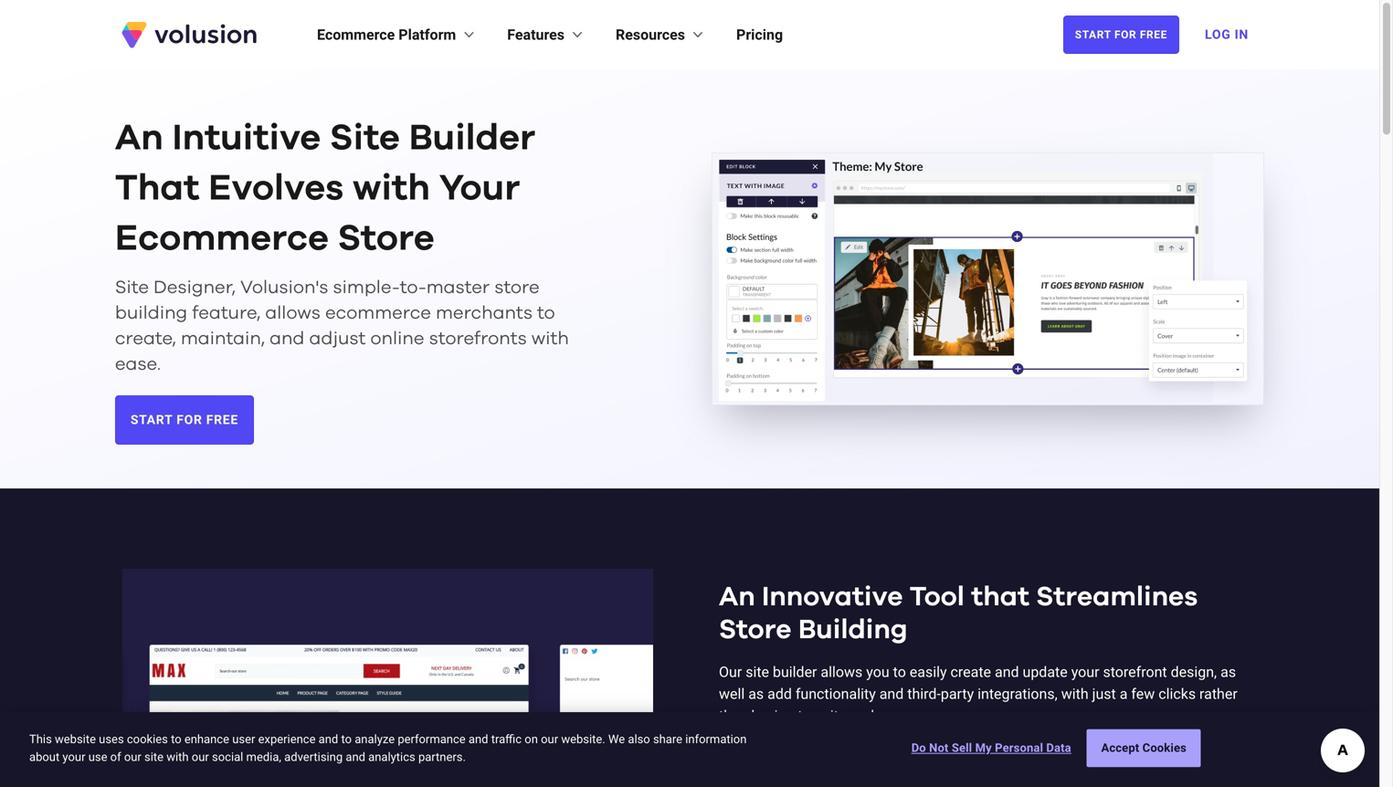 Task type: describe. For each thing, give the bounding box(es) containing it.
by
[[1159, 744, 1174, 762]]

1 horizontal spatial of
[[813, 744, 826, 762]]

pre-
[[857, 766, 882, 784]]

design,
[[1171, 664, 1217, 681]]

one
[[785, 744, 809, 762]]

your
[[439, 170, 520, 207]]

review
[[1163, 766, 1205, 784]]

do
[[912, 742, 926, 755]]

this website uses cookies to enhance user experience and to analyze performance and traffic on our website. we also share information about your use of our site with our social media, advertising and analytics partners.
[[29, 733, 747, 764]]

site inside an intuitive site builder that evolves with your ecommerce store
[[330, 120, 400, 157]]

party
[[941, 686, 974, 703]]

store inside an innovative tool that streamlines store building
[[719, 617, 792, 644]]

0 vertical spatial free
[[1140, 28, 1168, 41]]

ecommerce inside ecommerce platform dropdown button
[[317, 26, 395, 43]]

having
[[752, 708, 794, 725]]

designer,
[[154, 279, 236, 297]]

builder
[[409, 120, 536, 157]]

well
[[719, 686, 745, 703]]

advertising
[[284, 751, 343, 764]]

analyze
[[355, 733, 395, 747]]

an intuitive site builder that evolves with your ecommerce store
[[115, 120, 536, 257]]

0 horizontal spatial for
[[177, 413, 203, 428]]

intuitive
[[172, 120, 321, 157]]

to left analyze
[[341, 733, 352, 747]]

innovative
[[762, 584, 903, 611]]

sell
[[952, 742, 973, 755]]

0 horizontal spatial start
[[131, 413, 173, 428]]

our down enhance
[[192, 751, 209, 764]]

uses
[[99, 733, 124, 747]]

free ecommerce themes link
[[855, 744, 1014, 762]]

performance
[[398, 733, 466, 747]]

ecommerce platform
[[317, 26, 456, 43]]

cookies
[[1143, 742, 1187, 755]]

and down analyze
[[346, 751, 366, 764]]

a
[[1120, 686, 1128, 703]]

log in
[[1205, 27, 1249, 42]]

0 vertical spatial as
[[1221, 664, 1237, 681]]

merchants
[[436, 304, 533, 323]]

adding
[[1178, 744, 1222, 762]]

and up integrations,
[[995, 664, 1019, 681]]

simple-
[[333, 279, 400, 297]]

to right cookies
[[171, 733, 182, 747]]

clicks
[[1159, 686, 1196, 703]]

user
[[232, 733, 255, 747]]

media,
[[246, 751, 281, 764]]

this
[[29, 733, 52, 747]]

and inside and make it your own by adding or removing "blocks" of pre-built code for site components like product review displays
[[1017, 744, 1042, 762]]

an for an intuitive site builder that evolves with your ecommerce store
[[115, 120, 163, 157]]

product
[[1109, 766, 1159, 784]]

0 vertical spatial for
[[1115, 28, 1137, 41]]

1 horizontal spatial ecommerce
[[884, 744, 961, 762]]

traffic
[[491, 733, 522, 747]]

privacy alert dialog
[[0, 713, 1380, 788]]

that
[[972, 584, 1030, 611]]

our
[[719, 664, 742, 681]]

and inside site designer, volusion's simple-to-master store building feature, allows ecommerce merchants to create, maintain, and adjust online storefronts with ease.
[[270, 330, 305, 348]]

evolves
[[208, 170, 344, 207]]

your inside our site builder allows you to easily create and update your storefront design, as well as add functionality and third-party integrations, with just a few clicks rather than having to write code.
[[1072, 664, 1100, 681]]

and down you
[[880, 686, 904, 703]]

tool
[[910, 584, 965, 611]]

an for an innovative tool that streamlines store building
[[719, 584, 755, 611]]

third-
[[908, 686, 941, 703]]

your inside this website uses cookies to enhance user experience and to analyze performance and traffic on our website. we also share information about your use of our site with our social media, advertising and analytics partners.
[[63, 751, 85, 764]]

log in link
[[1194, 15, 1260, 55]]

do not sell my personal data button
[[912, 731, 1072, 767]]

and make it your own by adding or removing "blocks" of pre-built code for site components like product review displays
[[719, 744, 1265, 788]]

partners.
[[418, 751, 466, 764]]

"blocks"
[[783, 766, 836, 784]]

resources button
[[616, 24, 707, 46]]

social
[[212, 751, 243, 764]]

accept
[[1102, 742, 1140, 755]]

allows inside site designer, volusion's simple-to-master store building feature, allows ecommerce merchants to create, maintain, and adjust online storefronts with ease.
[[265, 304, 321, 323]]

to-
[[400, 279, 427, 297]]

create
[[951, 664, 992, 681]]

platform
[[399, 26, 456, 43]]

create,
[[115, 330, 176, 348]]

log
[[1205, 27, 1231, 42]]

and up advertising
[[319, 733, 338, 747]]

enhance
[[184, 733, 229, 747]]

1 vertical spatial start for free
[[131, 413, 238, 428]]

of inside this website uses cookies to enhance user experience and to analyze performance and traffic on our website. we also share information about your use of our site with our social media, advertising and analytics partners.
[[110, 751, 121, 764]]

streamlines
[[1037, 584, 1198, 611]]

about
[[29, 751, 60, 764]]

our site builder allows you to easily create and update your storefront design, as well as add functionality and third-party integrations, with just a few clicks rather than having to write code.
[[719, 664, 1238, 725]]



Task type: vqa. For each thing, say whether or not it's contained in the screenshot.
more.
no



Task type: locate. For each thing, give the bounding box(es) containing it.
with left just
[[1062, 686, 1089, 703]]

to
[[537, 304, 555, 323], [893, 664, 906, 681], [798, 708, 811, 725], [171, 733, 182, 747], [341, 733, 352, 747]]

1 vertical spatial store
[[719, 617, 792, 644]]

0 horizontal spatial site
[[144, 751, 164, 764]]

site down cookies
[[144, 751, 164, 764]]

site right our
[[746, 664, 770, 681]]

free down maintain,
[[206, 413, 238, 428]]

building
[[799, 617, 908, 644]]

1 horizontal spatial as
[[1221, 664, 1237, 681]]

website
[[55, 733, 96, 747]]

start for free link
[[1064, 16, 1180, 54], [115, 396, 254, 445]]

free left the log
[[1140, 28, 1168, 41]]

it
[[1085, 744, 1093, 762]]

ecommerce inside site designer, volusion's simple-to-master store building feature, allows ecommerce merchants to create, maintain, and adjust online storefronts with ease.
[[325, 304, 431, 323]]

with inside site designer, volusion's simple-to-master store building feature, allows ecommerce merchants to create, maintain, and adjust online storefronts with ease.
[[532, 330, 569, 348]]

0 horizontal spatial start for free link
[[115, 396, 254, 445]]

in
[[1235, 27, 1249, 42]]

own
[[1128, 744, 1156, 762]]

as up rather
[[1221, 664, 1237, 681]]

pricing
[[737, 26, 783, 43]]

0 horizontal spatial free
[[206, 413, 238, 428]]

share
[[653, 733, 683, 747]]

ecommerce up "code"
[[884, 744, 961, 762]]

storefronts
[[429, 330, 527, 348]]

0 horizontal spatial ecommerce
[[325, 304, 431, 323]]

adjust
[[309, 330, 366, 348]]

start
[[719, 744, 751, 762]]

we
[[609, 733, 625, 747]]

ecommerce platform button
[[317, 24, 478, 46]]

to left write at bottom right
[[798, 708, 811, 725]]

ecommerce
[[317, 26, 395, 43], [115, 221, 329, 257]]

or
[[1226, 744, 1239, 762]]

site inside our site builder allows you to easily create and update your storefront design, as well as add functionality and third-party integrations, with just a few clicks rather than having to write code.
[[746, 664, 770, 681]]

of left pre-
[[840, 766, 853, 784]]

ecommerce
[[325, 304, 431, 323], [884, 744, 961, 762]]

with down enhance
[[167, 751, 189, 764]]

experience
[[258, 733, 316, 747]]

resources
[[616, 26, 685, 43]]

with left your
[[353, 170, 430, 207]]

an inside an intuitive site builder that evolves with your ecommerce store
[[115, 120, 163, 157]]

update
[[1023, 664, 1068, 681]]

site designer, volusion's simple-to-master store building feature, allows ecommerce merchants to create, maintain, and adjust online storefronts with ease.
[[115, 279, 569, 374]]

0 horizontal spatial store
[[338, 221, 435, 257]]

1 vertical spatial ecommerce
[[884, 744, 961, 762]]

your inside and make it your own by adding or removing "blocks" of pre-built code for site components like product review displays
[[1097, 744, 1125, 762]]

with down store
[[532, 330, 569, 348]]

your
[[1072, 664, 1100, 681], [1097, 744, 1125, 762], [63, 751, 85, 764]]

allows
[[265, 304, 321, 323], [821, 664, 863, 681]]

1 horizontal spatial store
[[719, 617, 792, 644]]

with up the removing at the bottom right
[[754, 744, 782, 762]]

not
[[930, 742, 949, 755]]

to down store
[[537, 304, 555, 323]]

site inside and make it your own by adding or removing "blocks" of pre-built code for site components like product review displays
[[971, 766, 995, 784]]

use
[[88, 751, 107, 764]]

ecommerce left platform
[[317, 26, 395, 43]]

site down themes
[[971, 766, 995, 784]]

1 vertical spatial an
[[719, 584, 755, 611]]

1 vertical spatial as
[[749, 686, 764, 703]]

online
[[370, 330, 425, 348]]

2 vertical spatial site
[[971, 766, 995, 784]]

0 horizontal spatial site
[[115, 279, 149, 297]]

0 vertical spatial start for free
[[1075, 28, 1168, 41]]

0 horizontal spatial an
[[115, 120, 163, 157]]

also
[[628, 733, 650, 747]]

make
[[1045, 744, 1081, 762]]

1 horizontal spatial site
[[746, 664, 770, 681]]

website.
[[561, 733, 606, 747]]

allows up functionality
[[821, 664, 863, 681]]

allows down volusion's on the left top of the page
[[265, 304, 321, 323]]

0 vertical spatial ecommerce
[[325, 304, 431, 323]]

your down website
[[63, 751, 85, 764]]

1 vertical spatial site
[[115, 279, 149, 297]]

1 horizontal spatial allows
[[821, 664, 863, 681]]

1 vertical spatial ecommerce
[[115, 221, 329, 257]]

of inside and make it your own by adding or removing "blocks" of pre-built code for site components like product review displays
[[840, 766, 853, 784]]

on
[[525, 733, 538, 747]]

that
[[115, 170, 200, 207]]

components
[[998, 766, 1080, 784]]

1 vertical spatial start for free link
[[115, 396, 254, 445]]

to inside site designer, volusion's simple-to-master store building feature, allows ecommerce merchants to create, maintain, and adjust online storefronts with ease.
[[537, 304, 555, 323]]

easily
[[910, 664, 947, 681]]

ecommerce down simple-
[[325, 304, 431, 323]]

accept cookies button
[[1087, 730, 1201, 768]]

0 vertical spatial an
[[115, 120, 163, 157]]

storefront
[[1103, 664, 1168, 681]]

an inside an innovative tool that streamlines store building
[[719, 584, 755, 611]]

volusion's
[[240, 279, 328, 297]]

of right use
[[110, 751, 121, 764]]

1 horizontal spatial start for free
[[1075, 28, 1168, 41]]

code.
[[850, 708, 886, 725]]

2 horizontal spatial of
[[840, 766, 853, 784]]

1 vertical spatial start
[[131, 413, 173, 428]]

features button
[[507, 24, 587, 46]]

0 vertical spatial start
[[1075, 28, 1112, 41]]

0 vertical spatial store
[[338, 221, 435, 257]]

0 vertical spatial allows
[[265, 304, 321, 323]]

site inside this website uses cookies to enhance user experience and to analyze performance and traffic on our website. we also share information about your use of our site with our social media, advertising and analytics partners.
[[144, 751, 164, 764]]

and up components
[[1017, 744, 1042, 762]]

1 horizontal spatial start
[[1075, 28, 1112, 41]]

0 horizontal spatial as
[[749, 686, 764, 703]]

2 horizontal spatial site
[[971, 766, 995, 784]]

1 horizontal spatial free
[[1140, 28, 1168, 41]]

feature,
[[192, 304, 261, 323]]

1 vertical spatial allows
[[821, 664, 863, 681]]

ecommerce up designer,
[[115, 221, 329, 257]]

information
[[686, 733, 747, 747]]

than
[[719, 708, 748, 725]]

building
[[115, 304, 188, 323]]

0 horizontal spatial start for free
[[131, 413, 238, 428]]

store up simple-
[[338, 221, 435, 257]]

our down cookies
[[124, 751, 141, 764]]

few
[[1132, 686, 1155, 703]]

0 vertical spatial site
[[330, 120, 400, 157]]

0 horizontal spatial of
[[110, 751, 121, 764]]

site inside site designer, volusion's simple-to-master store building feature, allows ecommerce merchants to create, maintain, and adjust online storefronts with ease.
[[115, 279, 149, 297]]

pricing link
[[737, 24, 783, 46]]

an innovative tool that streamlines store building
[[719, 584, 1198, 644]]

to right you
[[893, 664, 906, 681]]

1 horizontal spatial start for free link
[[1064, 16, 1180, 54]]

1 vertical spatial free
[[206, 413, 238, 428]]

with
[[353, 170, 430, 207], [532, 330, 569, 348], [1062, 686, 1089, 703], [754, 744, 782, 762], [167, 751, 189, 764]]

1 vertical spatial for
[[177, 413, 203, 428]]

our left free
[[830, 744, 851, 762]]

1 vertical spatial site
[[144, 751, 164, 764]]

ecommerce inside an intuitive site builder that evolves with your ecommerce store
[[115, 221, 329, 257]]

ease.
[[115, 355, 161, 374]]

like
[[1084, 766, 1106, 784]]

and
[[270, 330, 305, 348], [995, 664, 1019, 681], [880, 686, 904, 703], [319, 733, 338, 747], [469, 733, 488, 747], [1017, 744, 1042, 762], [346, 751, 366, 764]]

1 horizontal spatial site
[[330, 120, 400, 157]]

an up our
[[719, 584, 755, 611]]

personal
[[995, 742, 1044, 755]]

maintain,
[[181, 330, 265, 348]]

1 horizontal spatial for
[[1115, 28, 1137, 41]]

store inside an intuitive site builder that evolves with your ecommerce store
[[338, 221, 435, 257]]

code
[[914, 766, 946, 784]]

free
[[1140, 28, 1168, 41], [206, 413, 238, 428]]

0 vertical spatial start for free link
[[1064, 16, 1180, 54]]

write
[[815, 708, 847, 725]]

accept cookies
[[1102, 742, 1187, 755]]

with inside this website uses cookies to enhance user experience and to analyze performance and traffic on our website. we also share information about your use of our site with our social media, advertising and analytics partners.
[[167, 751, 189, 764]]

as left add
[[749, 686, 764, 703]]

store up our
[[719, 617, 792, 644]]

0 vertical spatial ecommerce
[[317, 26, 395, 43]]

store
[[495, 279, 540, 297]]

0 horizontal spatial allows
[[265, 304, 321, 323]]

themes
[[965, 744, 1014, 762]]

an up that
[[115, 120, 163, 157]]

your up just
[[1072, 664, 1100, 681]]

features
[[507, 26, 565, 43]]

free
[[855, 744, 880, 762]]

and left adjust at the top of the page
[[270, 330, 305, 348]]

allows inside our site builder allows you to easily create and update your storefront design, as well as add functionality and third-party integrations, with just a few clicks rather than having to write code.
[[821, 664, 863, 681]]

removing
[[719, 766, 780, 784]]

analytics
[[368, 751, 416, 764]]

just
[[1093, 686, 1117, 703]]

our right the on
[[541, 733, 558, 747]]

your right it
[[1097, 744, 1125, 762]]

start with one of our free ecommerce themes
[[719, 744, 1014, 762]]

for
[[949, 766, 968, 784]]

1 horizontal spatial an
[[719, 584, 755, 611]]

of right one at the bottom right
[[813, 744, 826, 762]]

data
[[1047, 742, 1072, 755]]

0 vertical spatial site
[[746, 664, 770, 681]]

you
[[867, 664, 890, 681]]

and left "traffic"
[[469, 733, 488, 747]]

builder
[[773, 664, 817, 681]]

master
[[427, 279, 490, 297]]

site
[[746, 664, 770, 681], [144, 751, 164, 764], [971, 766, 995, 784]]

built
[[882, 766, 910, 784]]

with inside our site builder allows you to easily create and update your storefront design, as well as add functionality and third-party integrations, with just a few clicks rather than having to write code.
[[1062, 686, 1089, 703]]

with inside an intuitive site builder that evolves with your ecommerce store
[[353, 170, 430, 207]]



